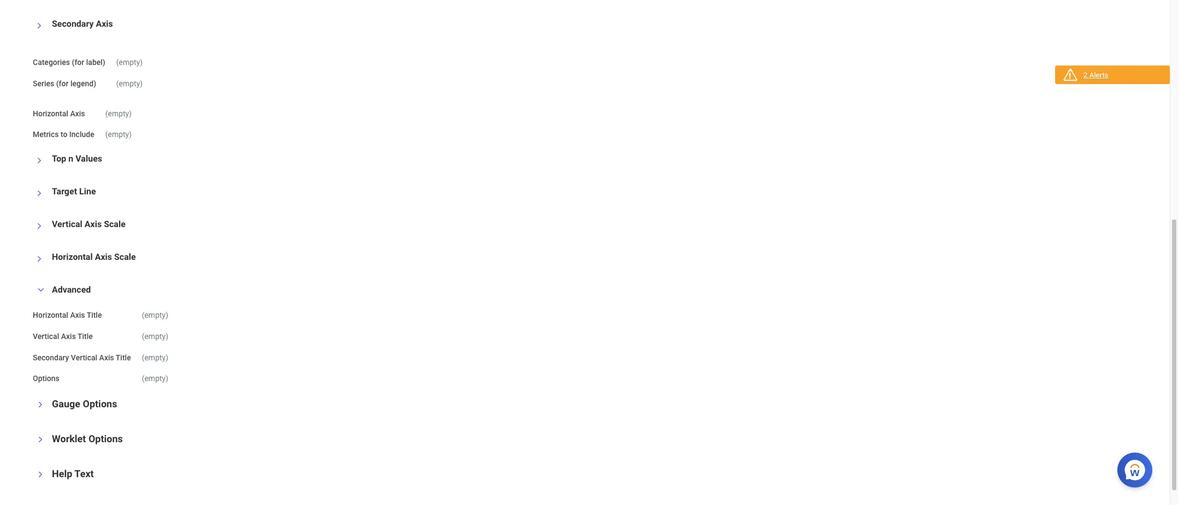 Task type: vqa. For each thing, say whether or not it's contained in the screenshot.
the top inbox icon
no



Task type: locate. For each thing, give the bounding box(es) containing it.
2 vertical spatial title
[[116, 353, 131, 362]]

target line button
[[52, 186, 96, 197]]

secondary
[[52, 19, 94, 29], [33, 353, 69, 362]]

axis for horizontal axis
[[70, 109, 85, 118]]

vertical down vertical axis title
[[71, 353, 97, 362]]

legend)
[[70, 79, 96, 88]]

(empty)
[[116, 58, 143, 67], [116, 79, 143, 88], [105, 109, 132, 118], [105, 130, 132, 139], [142, 311, 168, 320], [142, 332, 168, 341], [142, 353, 168, 362], [142, 374, 168, 383]]

1 vertical spatial secondary
[[33, 353, 69, 362]]

1 vertical spatial (for
[[56, 79, 69, 88]]

chevron down image
[[36, 19, 43, 32], [36, 187, 43, 200], [36, 252, 43, 266], [34, 286, 48, 294], [37, 398, 44, 411], [37, 433, 44, 446], [37, 468, 44, 481]]

0 vertical spatial options
[[33, 374, 59, 383]]

axis up horizontal axis scale button
[[85, 219, 102, 230]]

chevron down image left vertical axis scale
[[36, 220, 43, 233]]

scale down vertical axis scale
[[114, 252, 136, 262]]

1 vertical spatial chevron down image
[[36, 220, 43, 233]]

horizontal up the metrics
[[33, 109, 68, 118]]

chevron down image up categories
[[36, 19, 43, 32]]

vertical down "target"
[[52, 219, 82, 230]]

metrics to include
[[33, 130, 94, 139]]

axis up the label) in the top of the page
[[96, 19, 113, 29]]

axis for vertical axis scale
[[85, 219, 102, 230]]

axis down vertical axis scale button
[[95, 252, 112, 262]]

1 chevron down image from the top
[[36, 154, 43, 167]]

scale up horizontal axis scale button
[[104, 219, 126, 230]]

secondary down vertical axis title
[[33, 353, 69, 362]]

worklet
[[52, 433, 86, 445]]

secondary inside advanced "group"
[[33, 353, 69, 362]]

title
[[87, 311, 102, 320], [78, 332, 93, 341], [116, 353, 131, 362]]

axis up vertical axis title
[[70, 311, 85, 320]]

chevron down image for help text
[[37, 468, 44, 481]]

secondary vertical axis title
[[33, 353, 131, 362]]

chevron down image left horizontal axis scale button
[[36, 252, 43, 266]]

0 vertical spatial scale
[[104, 219, 126, 230]]

options for worklet
[[88, 433, 123, 445]]

1 vertical spatial options
[[83, 398, 117, 410]]

target line
[[52, 186, 96, 197]]

gauge options
[[52, 398, 117, 410]]

chevron down image left the worklet
[[37, 433, 44, 446]]

0 vertical spatial secondary
[[52, 19, 94, 29]]

chevron down image left gauge
[[37, 398, 44, 411]]

2 chevron down image from the top
[[36, 220, 43, 233]]

scale
[[104, 219, 126, 230], [114, 252, 136, 262]]

top n values
[[52, 154, 102, 164]]

options inside advanced "group"
[[33, 374, 59, 383]]

options
[[33, 374, 59, 383], [83, 398, 117, 410], [88, 433, 123, 445]]

2 vertical spatial horizontal
[[33, 311, 68, 320]]

0 vertical spatial horizontal
[[33, 109, 68, 118]]

2 vertical spatial vertical
[[71, 353, 97, 362]]

chevron down image left top at the top left of page
[[36, 154, 43, 167]]

1 horizontal spatial (for
[[72, 58, 84, 67]]

0 vertical spatial chevron down image
[[36, 154, 43, 167]]

axis up include
[[70, 109, 85, 118]]

vertical
[[52, 219, 82, 230], [33, 332, 59, 341], [71, 353, 97, 362]]

chevron down image left the advanced
[[34, 286, 48, 294]]

(empty) for vertical axis title
[[142, 332, 168, 341]]

axis
[[96, 19, 113, 29], [70, 109, 85, 118], [85, 219, 102, 230], [95, 252, 112, 262], [70, 311, 85, 320], [61, 332, 76, 341], [99, 353, 114, 362]]

axis for secondary axis
[[96, 19, 113, 29]]

series
[[33, 79, 54, 88]]

0 vertical spatial vertical
[[52, 219, 82, 230]]

title for horizontal axis title
[[87, 311, 102, 320]]

chevron down image inside advanced "group"
[[34, 286, 48, 294]]

chevron down image left help at the bottom left of page
[[37, 468, 44, 481]]

1 vertical spatial vertical
[[33, 332, 59, 341]]

(for
[[72, 58, 84, 67], [56, 79, 69, 88]]

horizontal up vertical axis title
[[33, 311, 68, 320]]

secondary for secondary vertical axis title
[[33, 353, 69, 362]]

options up gauge
[[33, 374, 59, 383]]

0 horizontal spatial (for
[[56, 79, 69, 88]]

chevron down image
[[36, 154, 43, 167], [36, 220, 43, 233]]

horizontal
[[33, 109, 68, 118], [52, 252, 93, 262], [33, 311, 68, 320]]

label)
[[86, 58, 105, 67]]

chevron down image for target line
[[36, 187, 43, 200]]

horizontal up the advanced
[[52, 252, 93, 262]]

(empty) for categories (for label)
[[116, 58, 143, 67]]

chevron down image left "target"
[[36, 187, 43, 200]]

horizontal inside advanced "group"
[[33, 311, 68, 320]]

2 alerts button
[[1056, 66, 1171, 86]]

2 vertical spatial options
[[88, 433, 123, 445]]

(empty) for horizontal axis title
[[142, 311, 168, 320]]

top n values button
[[52, 154, 102, 164]]

1 vertical spatial scale
[[114, 252, 136, 262]]

n
[[68, 154, 73, 164]]

vertical down horizontal axis title at the bottom left
[[33, 332, 59, 341]]

advanced group
[[33, 285, 1138, 385]]

0 vertical spatial (for
[[72, 58, 84, 67]]

axis down horizontal axis title at the bottom left
[[61, 332, 76, 341]]

(for for series
[[56, 79, 69, 88]]

(for right series
[[56, 79, 69, 88]]

options right gauge
[[83, 398, 117, 410]]

2
[[1084, 71, 1088, 79]]

chevron down image for horizontal axis scale
[[36, 252, 43, 266]]

(for left the label) in the top of the page
[[72, 58, 84, 67]]

0 vertical spatial title
[[87, 311, 102, 320]]

help text button
[[52, 468, 94, 480]]

axis for horizontal axis title
[[70, 311, 85, 320]]

categories (for label)
[[33, 58, 105, 67]]

1 vertical spatial horizontal
[[52, 252, 93, 262]]

secondary up categories (for label) on the left top of the page
[[52, 19, 94, 29]]

options right the worklet
[[88, 433, 123, 445]]

scale for vertical axis scale
[[104, 219, 126, 230]]

1 vertical spatial title
[[78, 332, 93, 341]]

horizontal axis title
[[33, 311, 102, 320]]

to
[[61, 130, 67, 139]]



Task type: describe. For each thing, give the bounding box(es) containing it.
(empty) for series (for legend)
[[116, 79, 143, 88]]

horizontal axis
[[33, 109, 85, 118]]

axis for vertical axis title
[[61, 332, 76, 341]]

chevron down image for vertical axis scale
[[36, 220, 43, 233]]

include
[[69, 130, 94, 139]]

chevron down image for worklet options
[[37, 433, 44, 446]]

metrics
[[33, 130, 59, 139]]

chevron down image for advanced
[[34, 286, 48, 294]]

horizontal for horizontal axis scale
[[52, 252, 93, 262]]

advanced
[[52, 285, 91, 295]]

vertical axis scale
[[52, 219, 126, 230]]

(empty) for secondary vertical axis title
[[142, 353, 168, 362]]

worklet options button
[[52, 433, 123, 445]]

target
[[52, 186, 77, 197]]

chevron down image for top n values
[[36, 154, 43, 167]]

axis up gauge options at the bottom of the page
[[99, 353, 114, 362]]

title for vertical axis title
[[78, 332, 93, 341]]

line
[[79, 186, 96, 197]]

horizontal axis scale
[[52, 252, 136, 262]]

series (for legend)
[[33, 79, 96, 88]]

axis for horizontal axis scale
[[95, 252, 112, 262]]

(empty) for options
[[142, 374, 168, 383]]

(empty) for horizontal axis
[[105, 109, 132, 118]]

2 alerts
[[1084, 71, 1109, 79]]

secondary axis
[[52, 19, 113, 29]]

help
[[52, 468, 72, 480]]

values
[[76, 154, 102, 164]]

top
[[52, 154, 66, 164]]

options for gauge
[[83, 398, 117, 410]]

horizontal for horizontal axis title
[[33, 311, 68, 320]]

(empty) for metrics to include
[[105, 130, 132, 139]]

vertical for vertical axis title
[[33, 332, 59, 341]]

vertical for vertical axis scale
[[52, 219, 82, 230]]

scale for horizontal axis scale
[[114, 252, 136, 262]]

gauge options button
[[52, 398, 117, 410]]

help text
[[52, 468, 94, 480]]

alerts
[[1090, 71, 1109, 79]]

categories
[[33, 58, 70, 67]]

vertical axis title
[[33, 332, 93, 341]]

horizontal for horizontal axis
[[33, 109, 68, 118]]

secondary for secondary axis
[[52, 19, 94, 29]]

worklet options
[[52, 433, 123, 445]]

(for for categories
[[72, 58, 84, 67]]

chevron down image for gauge options
[[37, 398, 44, 411]]

vertical axis scale button
[[52, 219, 126, 230]]

exclamation image
[[1066, 72, 1074, 80]]

horizontal axis scale button
[[52, 252, 136, 262]]

gauge
[[52, 398, 80, 410]]

advanced button
[[52, 285, 91, 295]]

chevron down image for secondary axis
[[36, 19, 43, 32]]

text
[[74, 468, 94, 480]]

secondary axis button
[[52, 19, 113, 29]]



